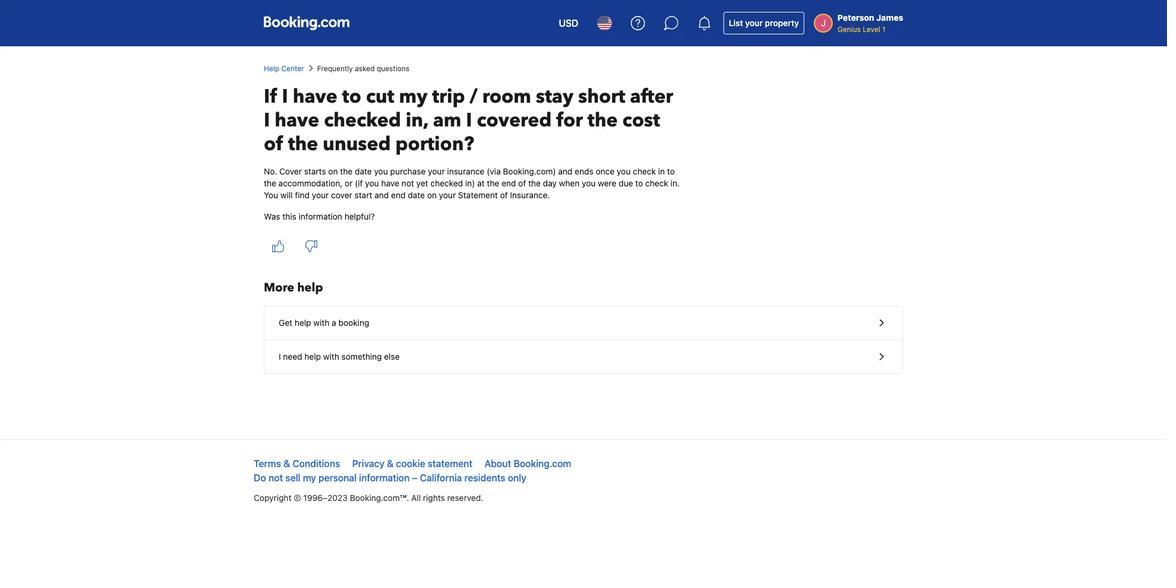 Task type: locate. For each thing, give the bounding box(es) containing it.
copyright © 1996–2023 booking.com™. all rights reserved.
[[254, 494, 483, 503]]

1 vertical spatial end
[[391, 190, 406, 200]]

asked
[[355, 64, 375, 73]]

of up 'no.'
[[264, 131, 283, 157]]

1 vertical spatial date
[[408, 190, 425, 200]]

0 horizontal spatial not
[[269, 473, 283, 484]]

0 vertical spatial help
[[297, 280, 323, 296]]

checked down insurance
[[431, 179, 463, 188]]

get help with a booking button
[[264, 307, 903, 341]]

i inside button
[[279, 352, 281, 362]]

1 horizontal spatial checked
[[431, 179, 463, 188]]

on down yet
[[427, 190, 437, 200]]

1 horizontal spatial of
[[500, 190, 508, 200]]

2 vertical spatial help
[[305, 352, 321, 362]]

0 vertical spatial date
[[355, 167, 372, 177]]

booking.com™.
[[350, 494, 409, 503]]

to right due
[[635, 179, 643, 188]]

you
[[374, 167, 388, 177], [617, 167, 631, 177], [365, 179, 379, 188], [582, 179, 596, 188]]

or
[[345, 179, 353, 188]]

level
[[863, 25, 880, 33]]

1 vertical spatial help
[[295, 318, 311, 328]]

usd button
[[552, 9, 586, 37]]

date down yet
[[408, 190, 425, 200]]

0 horizontal spatial of
[[264, 131, 283, 157]]

frequently
[[317, 64, 353, 73]]

and right start
[[375, 190, 389, 200]]

do
[[254, 473, 266, 484]]

i right am
[[466, 108, 472, 133]]

and up when
[[558, 167, 573, 177]]

1 vertical spatial not
[[269, 473, 283, 484]]

information up booking.com™.
[[359, 473, 410, 484]]

& for privacy
[[387, 459, 394, 470]]

help center
[[264, 64, 304, 73]]

check left in
[[633, 167, 656, 177]]

personal
[[319, 473, 357, 484]]

my right cut
[[399, 84, 428, 110]]

2 vertical spatial to
[[635, 179, 643, 188]]

0 horizontal spatial &
[[284, 459, 290, 470]]

0 horizontal spatial my
[[303, 473, 316, 484]]

to inside if i have to cut my trip / room stay short after i have checked in, am i covered for the cost of the unused portion?
[[342, 84, 361, 110]]

you right (if
[[365, 179, 379, 188]]

this
[[282, 212, 296, 222]]

to left cut
[[342, 84, 361, 110]]

not right the do
[[269, 473, 283, 484]]

my inside if i have to cut my trip / room stay short after i have checked in, am i covered for the cost of the unused portion?
[[399, 84, 428, 110]]

insurance.
[[510, 190, 550, 200]]

and
[[558, 167, 573, 177], [375, 190, 389, 200]]

0 vertical spatial check
[[633, 167, 656, 177]]

not inside about booking.com do not sell my personal information – california residents only
[[269, 473, 283, 484]]

short
[[578, 84, 625, 110]]

1 horizontal spatial on
[[427, 190, 437, 200]]

help
[[264, 64, 279, 73]]

else
[[384, 352, 400, 362]]

list your property
[[729, 18, 799, 28]]

if i have to cut my trip / room stay short after i have checked in, am i covered for the cost of the unused portion?
[[264, 84, 673, 157]]

& up do not sell my personal information – california residents only link
[[387, 459, 394, 470]]

something
[[342, 352, 382, 362]]

1 horizontal spatial my
[[399, 84, 428, 110]]

1 vertical spatial checked
[[431, 179, 463, 188]]

checked
[[324, 108, 401, 133], [431, 179, 463, 188]]

2 horizontal spatial of
[[518, 179, 526, 188]]

cookie
[[396, 459, 425, 470]]

(if
[[355, 179, 363, 188]]

end down purchase
[[391, 190, 406, 200]]

purchase
[[390, 167, 426, 177]]

1 vertical spatial and
[[375, 190, 389, 200]]

about
[[485, 459, 511, 470]]

1 vertical spatial my
[[303, 473, 316, 484]]

check down in
[[645, 179, 668, 188]]

1 horizontal spatial and
[[558, 167, 573, 177]]

(via
[[487, 167, 501, 177]]

terms
[[254, 459, 281, 470]]

0 vertical spatial not
[[402, 179, 414, 188]]

with
[[313, 318, 330, 328], [323, 352, 339, 362]]

help right get
[[295, 318, 311, 328]]

2 horizontal spatial to
[[667, 167, 675, 177]]

date up (if
[[355, 167, 372, 177]]

stay
[[536, 84, 574, 110]]

james
[[877, 13, 903, 23]]

date
[[355, 167, 372, 177], [408, 190, 425, 200]]

0 vertical spatial checked
[[324, 108, 401, 133]]

&
[[284, 459, 290, 470], [387, 459, 394, 470]]

i need help with something else
[[279, 352, 400, 362]]

end
[[502, 179, 516, 188], [391, 190, 406, 200]]

1 horizontal spatial &
[[387, 459, 394, 470]]

of
[[264, 131, 283, 157], [518, 179, 526, 188], [500, 190, 508, 200]]

cut
[[366, 84, 394, 110]]

to right in
[[667, 167, 675, 177]]

ends
[[575, 167, 594, 177]]

0 vertical spatial on
[[328, 167, 338, 177]]

have down purchase
[[381, 179, 399, 188]]

1 vertical spatial check
[[645, 179, 668, 188]]

i left need
[[279, 352, 281, 362]]

1 vertical spatial of
[[518, 179, 526, 188]]

have inside no. cover starts on the date you purchase your insurance (via booking.com) and ends once you check in to the accommodation, or (if you have not yet checked in) at the end of the day when you were due to check in. you will find your cover start and end date on your statement of insurance.
[[381, 179, 399, 188]]

not down purchase
[[402, 179, 414, 188]]

the down 'no.'
[[264, 179, 276, 188]]

2 vertical spatial of
[[500, 190, 508, 200]]

room
[[482, 84, 531, 110]]

once
[[596, 167, 615, 177]]

of down booking.com)
[[518, 179, 526, 188]]

1 horizontal spatial information
[[359, 473, 410, 484]]

1 vertical spatial information
[[359, 473, 410, 484]]

1 horizontal spatial to
[[635, 179, 643, 188]]

not
[[402, 179, 414, 188], [269, 473, 283, 484]]

–
[[412, 473, 418, 484]]

have
[[293, 84, 338, 110], [275, 108, 319, 133], [381, 179, 399, 188]]

my for personal
[[303, 473, 316, 484]]

my
[[399, 84, 428, 110], [303, 473, 316, 484]]

the up starts
[[288, 131, 318, 157]]

get help with a booking
[[279, 318, 369, 328]]

0 vertical spatial end
[[502, 179, 516, 188]]

1996–2023
[[303, 494, 348, 503]]

terms & conditions
[[254, 459, 340, 470]]

information down find
[[299, 212, 342, 222]]

0 vertical spatial my
[[399, 84, 428, 110]]

2 & from the left
[[387, 459, 394, 470]]

i right if
[[282, 84, 288, 110]]

1 horizontal spatial end
[[502, 179, 516, 188]]

with left something
[[323, 352, 339, 362]]

on
[[328, 167, 338, 177], [427, 190, 437, 200]]

checked down frequently asked questions
[[324, 108, 401, 133]]

of down (via
[[500, 190, 508, 200]]

not inside no. cover starts on the date you purchase your insurance (via booking.com) and ends once you check in to the accommodation, or (if you have not yet checked in) at the end of the day when you were due to check in. you will find your cover start and end date on your statement of insurance.
[[402, 179, 414, 188]]

0 vertical spatial information
[[299, 212, 342, 222]]

check
[[633, 167, 656, 177], [645, 179, 668, 188]]

help for get
[[295, 318, 311, 328]]

statement
[[428, 459, 473, 470]]

& up sell
[[284, 459, 290, 470]]

with left the a
[[313, 318, 330, 328]]

0 vertical spatial to
[[342, 84, 361, 110]]

privacy
[[352, 459, 385, 470]]

frequently asked questions
[[317, 64, 410, 73]]

information inside about booking.com do not sell my personal information – california residents only
[[359, 473, 410, 484]]

0 horizontal spatial date
[[355, 167, 372, 177]]

all
[[411, 494, 421, 503]]

1
[[882, 25, 886, 33]]

0 vertical spatial of
[[264, 131, 283, 157]]

help
[[297, 280, 323, 296], [295, 318, 311, 328], [305, 352, 321, 362]]

was
[[264, 212, 280, 222]]

my inside about booking.com do not sell my personal information – california residents only
[[303, 473, 316, 484]]

have up cover
[[275, 108, 319, 133]]

1 horizontal spatial date
[[408, 190, 425, 200]]

the
[[588, 108, 618, 133], [288, 131, 318, 157], [340, 167, 353, 177], [264, 179, 276, 188], [487, 179, 499, 188], [528, 179, 541, 188]]

0 horizontal spatial and
[[375, 190, 389, 200]]

in)
[[465, 179, 475, 188]]

my down 'conditions'
[[303, 473, 316, 484]]

to
[[342, 84, 361, 110], [667, 167, 675, 177], [635, 179, 643, 188]]

help for more
[[297, 280, 323, 296]]

i
[[282, 84, 288, 110], [264, 108, 270, 133], [466, 108, 472, 133], [279, 352, 281, 362]]

booking.com online hotel reservations image
[[264, 16, 349, 30]]

0 horizontal spatial to
[[342, 84, 361, 110]]

help right need
[[305, 352, 321, 362]]

help right more
[[297, 280, 323, 296]]

1 horizontal spatial not
[[402, 179, 414, 188]]

in,
[[406, 108, 428, 133]]

0 horizontal spatial checked
[[324, 108, 401, 133]]

1 & from the left
[[284, 459, 290, 470]]

get
[[279, 318, 292, 328]]

on right starts
[[328, 167, 338, 177]]

checked inside if i have to cut my trip / room stay short after i have checked in, am i covered for the cost of the unused portion?
[[324, 108, 401, 133]]

were
[[598, 179, 617, 188]]

end down booking.com)
[[502, 179, 516, 188]]



Task type: vqa. For each thing, say whether or not it's contained in the screenshot.
at
yes



Task type: describe. For each thing, give the bounding box(es) containing it.
about booking.com link
[[485, 459, 571, 470]]

checked inside no. cover starts on the date you purchase your insurance (via booking.com) and ends once you check in to the accommodation, or (if you have not yet checked in) at the end of the day when you were due to check in. you will find your cover start and end date on your statement of insurance.
[[431, 179, 463, 188]]

portion?
[[396, 131, 474, 157]]

do not sell my personal information – california residents only link
[[254, 473, 527, 484]]

more help
[[264, 280, 323, 296]]

the up or
[[340, 167, 353, 177]]

peterson
[[838, 13, 875, 23]]

list your property link
[[724, 12, 804, 34]]

booking
[[339, 318, 369, 328]]

for
[[557, 108, 583, 133]]

usd
[[559, 18, 579, 29]]

you left purchase
[[374, 167, 388, 177]]

am
[[433, 108, 461, 133]]

0 vertical spatial with
[[313, 318, 330, 328]]

no. cover starts on the date you purchase your insurance (via booking.com) and ends once you check in to the accommodation, or (if you have not yet checked in) at the end of the day when you were due to check in. you will find your cover start and end date on your statement of insurance.
[[264, 167, 680, 200]]

questions
[[377, 64, 410, 73]]

trip
[[432, 84, 465, 110]]

if
[[264, 84, 277, 110]]

cover
[[331, 190, 352, 200]]

cost
[[623, 108, 660, 133]]

when
[[559, 179, 580, 188]]

1 vertical spatial on
[[427, 190, 437, 200]]

genius
[[838, 25, 861, 33]]

no.
[[264, 167, 277, 177]]

in
[[658, 167, 665, 177]]

covered
[[477, 108, 552, 133]]

accommodation,
[[279, 179, 343, 188]]

terms & conditions link
[[254, 459, 340, 470]]

day
[[543, 179, 557, 188]]

copyright
[[254, 494, 292, 503]]

in.
[[671, 179, 680, 188]]

0 horizontal spatial on
[[328, 167, 338, 177]]

unused
[[323, 131, 391, 157]]

privacy & cookie statement
[[352, 459, 473, 470]]

booking.com
[[514, 459, 571, 470]]

the down (via
[[487, 179, 499, 188]]

i need help with something else button
[[264, 341, 903, 374]]

starts
[[304, 167, 326, 177]]

list
[[729, 18, 743, 28]]

will
[[280, 190, 293, 200]]

find
[[295, 190, 310, 200]]

due
[[619, 179, 633, 188]]

sell
[[285, 473, 300, 484]]

1 vertical spatial with
[[323, 352, 339, 362]]

was this information helpful?
[[264, 212, 375, 222]]

1 vertical spatial to
[[667, 167, 675, 177]]

your right list
[[745, 18, 763, 28]]

the up insurance.
[[528, 179, 541, 188]]

statement
[[458, 190, 498, 200]]

have down frequently
[[293, 84, 338, 110]]

0 vertical spatial and
[[558, 167, 573, 177]]

start
[[355, 190, 372, 200]]

you down ends
[[582, 179, 596, 188]]

a
[[332, 318, 336, 328]]

rights
[[423, 494, 445, 503]]

yet
[[416, 179, 428, 188]]

residents
[[465, 473, 506, 484]]

you
[[264, 190, 278, 200]]

booking.com)
[[503, 167, 556, 177]]

your down accommodation,
[[312, 190, 329, 200]]

california
[[420, 473, 462, 484]]

my for trip
[[399, 84, 428, 110]]

property
[[765, 18, 799, 28]]

you up due
[[617, 167, 631, 177]]

& for terms
[[284, 459, 290, 470]]

reserved.
[[447, 494, 483, 503]]

helpful?
[[345, 212, 375, 222]]

your down insurance
[[439, 190, 456, 200]]

center
[[281, 64, 304, 73]]

more
[[264, 280, 294, 296]]

help center button
[[264, 63, 304, 74]]

peterson james genius level 1
[[838, 13, 903, 33]]

only
[[508, 473, 527, 484]]

of inside if i have to cut my trip / room stay short after i have checked in, am i covered for the cost of the unused portion?
[[264, 131, 283, 157]]

/
[[470, 84, 478, 110]]

©
[[294, 494, 301, 503]]

conditions
[[293, 459, 340, 470]]

cover
[[279, 167, 302, 177]]

insurance
[[447, 167, 485, 177]]

0 horizontal spatial information
[[299, 212, 342, 222]]

after
[[630, 84, 673, 110]]

the right for
[[588, 108, 618, 133]]

privacy & cookie statement link
[[352, 459, 473, 470]]

your up yet
[[428, 167, 445, 177]]

need
[[283, 352, 302, 362]]

i up 'no.'
[[264, 108, 270, 133]]

0 horizontal spatial end
[[391, 190, 406, 200]]



